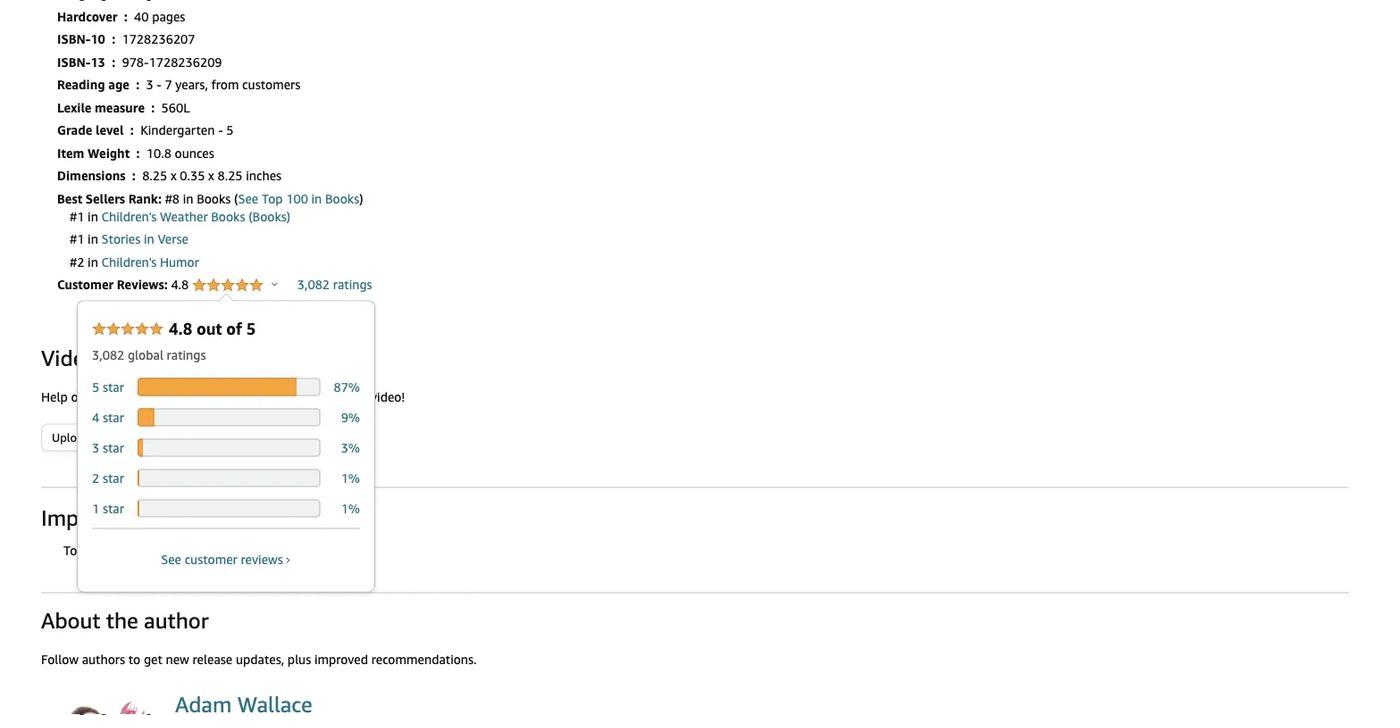 Task type: vqa. For each thing, say whether or not it's contained in the screenshot.
10.8
yes



Task type: describe. For each thing, give the bounding box(es) containing it.
5 star link
[[92, 380, 127, 395]]

(
[[234, 191, 238, 206]]

best
[[57, 191, 82, 206]]

star for 5
[[103, 380, 124, 395]]

years,
[[175, 77, 208, 92]]

upload your video
[[52, 431, 148, 445]]

the
[[106, 608, 138, 634]]

click here link
[[271, 544, 324, 558]]

with
[[168, 544, 193, 558]]

from
[[211, 77, 239, 92]]

report
[[80, 544, 116, 558]]

children's humor link
[[101, 255, 199, 269]]

to report an issue with this product, click here
[[63, 544, 324, 558]]

0 vertical spatial -
[[157, 77, 162, 92]]

87%
[[334, 380, 360, 395]]

2 x from the left
[[208, 168, 214, 183]]

in down sellers
[[88, 209, 98, 224]]

verse
[[158, 232, 189, 247]]

videos
[[41, 345, 106, 371]]

about
[[175, 390, 209, 405]]

grade
[[57, 123, 92, 138]]

3,082 global ratings
[[92, 348, 206, 362]]

new
[[166, 653, 189, 667]]

‎ right level
[[137, 123, 137, 138]]

to
[[63, 544, 77, 558]]

books down (
[[211, 209, 245, 224]]

: left 560l
[[151, 100, 155, 115]]

reviews
[[241, 552, 283, 567]]

see customer reviews link
[[161, 552, 291, 567]]

issue
[[137, 544, 164, 558]]

customer
[[185, 552, 238, 567]]

2 stars represent 1% of rating element
[[92, 463, 360, 494]]

follow authors to get new release updates, plus improved recommendations.
[[41, 653, 477, 667]]

3 inside hardcover                                     ‏                                         :                                     ‎ 40 pages isbn-10                                     ‏                                         :                                     ‎ 1728236207 isbn-13                                     ‏                                         :                                     ‎ 978-1728236209 reading age                                     ‏                                         :                                     ‎ 3 - 7 years, from customers lexile measure                                     ‏                                         :                                     ‎ 560l grade level                                     ‏                                         :                                     ‎ kindergarten - 5 item weight                                     ‏                                         :                                     ‎ 10.8 ounces dimensions                                     ‏                                         :                                     ‎ 8.25 x 0.35 x 8.25 inches
[[146, 77, 153, 92]]

children's weather books (books) link
[[101, 209, 291, 224]]

4
[[92, 410, 99, 425]]

‎ left 560l
[[158, 100, 158, 115]]

3,082 for 3,082 ratings
[[297, 278, 330, 292]]

‏ right 13
[[109, 55, 109, 69]]

weather
[[160, 209, 208, 224]]

recommendations.
[[371, 653, 477, 667]]

an
[[119, 544, 133, 558]]

follow
[[41, 653, 79, 667]]

progress bar for 1 star
[[138, 500, 320, 518]]

‏ left 560l
[[148, 100, 148, 115]]

important
[[41, 505, 140, 531]]

1
[[92, 501, 99, 516]]

‎ right 10
[[119, 32, 119, 46]]

reading
[[57, 77, 105, 92]]

in right #2
[[88, 255, 98, 269]]

1 #1 from the top
[[70, 209, 84, 224]]

: right age
[[136, 77, 140, 92]]

video!
[[371, 390, 405, 405]]

3% link
[[341, 441, 360, 455]]

)
[[359, 191, 363, 206]]

product,
[[220, 544, 268, 558]]

get
[[144, 653, 162, 667]]

9% link
[[341, 410, 360, 425]]

2 isbn- from the top
[[57, 55, 91, 69]]

improved
[[314, 653, 368, 667]]

3 stars represent 3% of rating element
[[92, 433, 360, 463]]

customer
[[57, 278, 114, 292]]

humor
[[160, 255, 199, 269]]

videos element containing videos
[[41, 344, 1350, 372]]

video
[[120, 431, 148, 445]]

1 star link
[[92, 501, 127, 516]]

important information
[[41, 505, 262, 531]]

customers
[[242, 77, 301, 92]]

4.8 out of 5
[[169, 320, 256, 339]]

#8
[[165, 191, 180, 206]]

4 star link
[[92, 410, 127, 425]]

: right 13
[[112, 55, 115, 69]]

1% for 2 star
[[341, 471, 360, 486]]

more
[[142, 390, 172, 405]]

1 isbn- from the top
[[57, 32, 91, 46]]

2 horizontal spatial 5
[[246, 320, 256, 339]]

weight
[[88, 146, 130, 160]]

87% link
[[334, 380, 360, 395]]

‏ right age
[[133, 77, 133, 92]]

stories in verse link
[[101, 232, 189, 247]]

kindergarten
[[140, 123, 215, 138]]

others
[[71, 390, 107, 405]]

click
[[271, 544, 296, 558]]

lexile
[[57, 100, 91, 115]]

progress bar for 3 star
[[138, 439, 320, 457]]

3 inside 3 stars represent 3% of rating element
[[92, 441, 99, 455]]

: right level
[[130, 123, 134, 138]]

this for about
[[212, 390, 233, 405]]

2 #1 from the top
[[70, 232, 84, 247]]

about the author
[[41, 608, 209, 634]]

plus
[[288, 653, 311, 667]]

dimensions
[[57, 168, 126, 183]]

inches
[[246, 168, 282, 183]]

of
[[226, 320, 242, 339]]

2 vertical spatial 5
[[92, 380, 99, 395]]

‎ left 40
[[131, 9, 131, 24]]



Task type: locate. For each thing, give the bounding box(es) containing it.
0 vertical spatial 1% link
[[341, 471, 360, 486]]

‏ left 40
[[121, 9, 121, 24]]

5 down 'from'
[[226, 123, 234, 138]]

ounces
[[175, 146, 214, 160]]

2 1% link from the top
[[341, 501, 360, 516]]

progress bar down help others learn more about this product by uploading a video!
[[138, 409, 320, 427]]

1 horizontal spatial -
[[218, 123, 223, 138]]

3,082 right popover icon
[[297, 278, 330, 292]]

0 vertical spatial 4.8
[[171, 278, 192, 292]]

4 stars represent 9% of rating element
[[92, 403, 360, 433]]

progress bar inside 4 stars represent 9% of rating element
[[138, 409, 320, 427]]

10
[[91, 32, 105, 46]]

ratings right popover icon
[[333, 278, 372, 292]]

x right 0.35
[[208, 168, 214, 183]]

-
[[157, 77, 162, 92], [218, 123, 223, 138]]

: left 40
[[124, 9, 128, 24]]

8.25 down 10.8
[[142, 168, 167, 183]]

see left 'top'
[[238, 191, 259, 206]]

0 vertical spatial 5
[[226, 123, 234, 138]]

pages
[[152, 9, 185, 24]]

1% inside 'element'
[[341, 501, 360, 516]]

in left stories
[[88, 232, 98, 247]]

1 vertical spatial 1%
[[341, 501, 360, 516]]

global
[[128, 348, 163, 362]]

see left customer at the bottom left of page
[[161, 552, 181, 567]]

3,082 up 5 star at the bottom left of page
[[92, 348, 125, 362]]

1 vertical spatial see
[[161, 552, 181, 567]]

this
[[212, 390, 233, 405], [196, 544, 217, 558]]

updates,
[[236, 653, 284, 667]]

progress bar up 4 stars represent 9% of rating element
[[138, 379, 320, 396]]

1 vertical spatial 5
[[246, 320, 256, 339]]

4 progress bar from the top
[[138, 470, 320, 488]]

3 progress bar from the top
[[138, 439, 320, 457]]

authors
[[82, 653, 125, 667]]

4.8 left out
[[169, 320, 192, 339]]

out
[[197, 320, 222, 339]]

2 star from the top
[[103, 410, 124, 425]]

1 horizontal spatial 3,082
[[297, 278, 330, 292]]

progress bar inside 5 stars represent 87% of rating element
[[138, 379, 320, 396]]

in
[[183, 191, 194, 206], [311, 191, 322, 206], [88, 209, 98, 224], [88, 232, 98, 247], [144, 232, 154, 247], [88, 255, 98, 269]]

progress bar
[[138, 379, 320, 396], [138, 409, 320, 427], [138, 439, 320, 457], [138, 470, 320, 488], [138, 500, 320, 518]]

‎ up rank:
[[139, 168, 139, 183]]

- right "kindergarten"
[[218, 123, 223, 138]]

star for 2
[[103, 471, 124, 486]]

1 vertical spatial #1
[[70, 232, 84, 247]]

1 videos element from the top
[[41, 344, 1350, 372]]

1 progress bar from the top
[[138, 379, 320, 396]]

0 horizontal spatial 8.25
[[142, 168, 167, 183]]

1% link inside 'element'
[[341, 501, 360, 516]]

#1
[[70, 209, 84, 224], [70, 232, 84, 247]]

isbn- up reading
[[57, 55, 91, 69]]

progress bar inside 3 stars represent 3% of rating element
[[138, 439, 320, 457]]

in right "#8"
[[183, 191, 194, 206]]

1 stars represent 1% of rating element
[[92, 494, 360, 518]]

3 star from the top
[[103, 441, 124, 455]]

3
[[146, 77, 153, 92], [92, 441, 99, 455]]

1 star from the top
[[103, 380, 124, 395]]

- left the 7
[[157, 77, 162, 92]]

4.8 button
[[171, 278, 278, 294]]

ratings
[[333, 278, 372, 292], [167, 348, 206, 362]]

0 vertical spatial #1
[[70, 209, 84, 224]]

customer reviews:
[[57, 278, 171, 292]]

x left 0.35
[[171, 168, 177, 183]]

5 right of
[[246, 320, 256, 339]]

see inside the best sellers rank: #8 in books ( see top 100 in books ) #1 in children's weather books (books) #1 in stories in verse #2 in children's humor
[[238, 191, 259, 206]]

a
[[361, 390, 368, 405]]

this right about on the bottom of page
[[212, 390, 233, 405]]

item
[[57, 146, 84, 160]]

0.35
[[180, 168, 205, 183]]

‎ right age
[[143, 77, 143, 92]]

star inside 'element'
[[103, 501, 124, 516]]

author
[[144, 608, 209, 634]]

star
[[103, 380, 124, 395], [103, 410, 124, 425], [103, 441, 124, 455], [103, 471, 124, 486], [103, 501, 124, 516]]

1 horizontal spatial see
[[238, 191, 259, 206]]

1 children's from the top
[[101, 209, 157, 224]]

x
[[171, 168, 177, 183], [208, 168, 214, 183]]

rank:
[[128, 191, 162, 206]]

4.8
[[171, 278, 192, 292], [169, 320, 192, 339]]

upload
[[52, 431, 90, 445]]

5 star from the top
[[103, 501, 124, 516]]

1 vertical spatial 1% link
[[341, 501, 360, 516]]

‏ right weight
[[133, 146, 133, 160]]

children's down rank:
[[101, 209, 157, 224]]

40
[[134, 9, 149, 24]]

1 vertical spatial children's
[[101, 255, 157, 269]]

1 vertical spatial 3
[[92, 441, 99, 455]]

hardcover
[[57, 9, 117, 24]]

star for 1
[[103, 501, 124, 516]]

videos element containing help others learn more about this product by uploading a video!
[[41, 390, 405, 405]]

#1 down best
[[70, 209, 84, 224]]

1 horizontal spatial 8.25
[[218, 168, 243, 183]]

1 horizontal spatial 3
[[146, 77, 153, 92]]

progress bar down 2 stars represent 1% of rating element
[[138, 500, 320, 518]]

isbn- down hardcover
[[57, 32, 91, 46]]

1728236207
[[122, 32, 195, 46]]

0 vertical spatial children's
[[101, 209, 157, 224]]

progress bar up 1 stars represent 1% of rating 'element'
[[138, 470, 320, 488]]

0 vertical spatial isbn-
[[57, 32, 91, 46]]

age
[[108, 77, 129, 92]]

to
[[128, 653, 141, 667]]

2 star link
[[92, 471, 127, 486]]

0 vertical spatial videos element
[[41, 344, 1350, 372]]

here
[[299, 544, 324, 558]]

2 children's from the top
[[101, 255, 157, 269]]

4 star
[[92, 410, 127, 425]]

100
[[286, 191, 308, 206]]

progress bar inside 1 stars represent 1% of rating 'element'
[[138, 500, 320, 518]]

4.8 down the humor
[[171, 278, 192, 292]]

books right 100
[[325, 191, 359, 206]]

8.25 up (
[[218, 168, 243, 183]]

4.8 for 4.8
[[171, 278, 192, 292]]

3%
[[341, 441, 360, 455]]

1 8.25 from the left
[[142, 168, 167, 183]]

‎
[[131, 9, 131, 24], [119, 32, 119, 46], [119, 55, 119, 69], [143, 77, 143, 92], [158, 100, 158, 115], [137, 123, 137, 138], [143, 146, 143, 160], [139, 168, 139, 183]]

5 up 4
[[92, 380, 99, 395]]

0 horizontal spatial -
[[157, 77, 162, 92]]

‏ up rank:
[[129, 168, 129, 183]]

0 horizontal spatial 5
[[92, 380, 99, 395]]

2 videos element from the top
[[41, 390, 405, 405]]

this for with
[[196, 544, 217, 558]]

1 horizontal spatial ratings
[[333, 278, 372, 292]]

: right 10
[[112, 32, 115, 46]]

1728236209
[[149, 55, 222, 69]]

1% link
[[341, 471, 360, 486], [341, 501, 360, 516]]

0 vertical spatial 1%
[[341, 471, 360, 486]]

0 horizontal spatial 3
[[92, 441, 99, 455]]

0 horizontal spatial 3,082
[[92, 348, 125, 362]]

3,082 for 3,082 global ratings
[[92, 348, 125, 362]]

ratings down out
[[167, 348, 206, 362]]

in right 100
[[311, 191, 322, 206]]

0 horizontal spatial see
[[161, 552, 181, 567]]

#2
[[70, 255, 84, 269]]

1 vertical spatial videos element
[[41, 390, 405, 405]]

10.8
[[146, 146, 172, 160]]

2 progress bar from the top
[[138, 409, 320, 427]]

4.8 inside 4.8 button
[[171, 278, 192, 292]]

by
[[284, 390, 297, 405]]

measure
[[95, 100, 145, 115]]

1 vertical spatial 3,082
[[92, 348, 125, 362]]

5 progress bar from the top
[[138, 500, 320, 518]]

‏ right level
[[127, 123, 127, 138]]

1 vertical spatial this
[[196, 544, 217, 558]]

2
[[92, 471, 99, 486]]

1% link for 1 star
[[341, 501, 360, 516]]

1 1% link from the top
[[341, 471, 360, 486]]

4 star from the top
[[103, 471, 124, 486]]

3,082
[[297, 278, 330, 292], [92, 348, 125, 362]]

1 vertical spatial isbn-
[[57, 55, 91, 69]]

books left (
[[197, 191, 231, 206]]

3 star link
[[92, 441, 127, 455]]

1 vertical spatial -
[[218, 123, 223, 138]]

:
[[124, 9, 128, 24], [112, 32, 115, 46], [112, 55, 115, 69], [136, 77, 140, 92], [151, 100, 155, 115], [130, 123, 134, 138], [136, 146, 140, 160], [132, 168, 136, 183]]

978-
[[122, 55, 149, 69]]

0 vertical spatial 3,082
[[297, 278, 330, 292]]

(books)
[[249, 209, 291, 224]]

your
[[93, 431, 117, 445]]

#1 up #2
[[70, 232, 84, 247]]

1%
[[341, 471, 360, 486], [341, 501, 360, 516]]

9%
[[341, 410, 360, 425]]

star for 3
[[103, 441, 124, 455]]

: up rank:
[[132, 168, 136, 183]]

1 vertical spatial ratings
[[167, 348, 206, 362]]

children's down stories
[[101, 255, 157, 269]]

books
[[197, 191, 231, 206], [325, 191, 359, 206], [211, 209, 245, 224]]

reviews:
[[117, 278, 168, 292]]

1 1% from the top
[[341, 471, 360, 486]]

1 vertical spatial 4.8
[[169, 320, 192, 339]]

help others learn more about this product by uploading a video!
[[41, 390, 405, 405]]

4.8 for 4.8 out of 5
[[169, 320, 192, 339]]

560l
[[161, 100, 190, 115]]

videos element
[[41, 344, 1350, 372], [41, 390, 405, 405]]

progress bar for 5 star
[[138, 379, 320, 396]]

in up "children's humor" 'link'
[[144, 232, 154, 247]]

2 1% from the top
[[341, 501, 360, 516]]

level
[[96, 123, 124, 138]]

‏
[[121, 9, 121, 24], [109, 32, 109, 46], [109, 55, 109, 69], [133, 77, 133, 92], [148, 100, 148, 115], [127, 123, 127, 138], [133, 146, 133, 160], [129, 168, 129, 183]]

popover image
[[272, 282, 278, 286]]

release
[[193, 653, 233, 667]]

0 vertical spatial this
[[212, 390, 233, 405]]

1 star
[[92, 501, 127, 516]]

5 stars represent 87% of rating element
[[92, 379, 360, 403]]

‏ right 10
[[109, 32, 109, 46]]

13
[[91, 55, 105, 69]]

progress bar down 4 stars represent 9% of rating element
[[138, 439, 320, 457]]

0 vertical spatial ratings
[[333, 278, 372, 292]]

isbn-
[[57, 32, 91, 46], [57, 55, 91, 69]]

: left 10.8
[[136, 146, 140, 160]]

sellers
[[86, 191, 125, 206]]

1 x from the left
[[171, 168, 177, 183]]

see top 100 in books link
[[238, 191, 359, 206]]

learn
[[110, 390, 139, 405]]

3,082 ratings link
[[297, 278, 372, 292]]

about
[[41, 608, 101, 634]]

0 horizontal spatial ratings
[[167, 348, 206, 362]]

5 inside hardcover                                     ‏                                         :                                     ‎ 40 pages isbn-10                                     ‏                                         :                                     ‎ 1728236207 isbn-13                                     ‏                                         :                                     ‎ 978-1728236209 reading age                                     ‏                                         :                                     ‎ 3 - 7 years, from customers lexile measure                                     ‏                                         :                                     ‎ 560l grade level                                     ‏                                         :                                     ‎ kindergarten - 5 item weight                                     ‏                                         :                                     ‎ 10.8 ounces dimensions                                     ‏                                         :                                     ‎ 8.25 x 0.35 x 8.25 inches
[[226, 123, 234, 138]]

1 horizontal spatial 5
[[226, 123, 234, 138]]

0 horizontal spatial x
[[171, 168, 177, 183]]

2 8.25 from the left
[[218, 168, 243, 183]]

0 vertical spatial 3
[[146, 77, 153, 92]]

3,082 ratings
[[297, 278, 372, 292]]

star for 4
[[103, 410, 124, 425]]

5 star
[[92, 380, 127, 395]]

progress bar inside 2 stars represent 1% of rating element
[[138, 470, 320, 488]]

‎ left 10.8
[[143, 146, 143, 160]]

best sellers rank: #8 in books ( see top 100 in books ) #1 in children's weather books (books) #1 in stories in verse #2 in children's humor
[[57, 191, 363, 269]]

this right with
[[196, 544, 217, 558]]

progress bar for 2 star
[[138, 470, 320, 488]]

0 vertical spatial see
[[238, 191, 259, 206]]

information
[[146, 505, 262, 531]]

7
[[165, 77, 172, 92]]

1 horizontal spatial x
[[208, 168, 214, 183]]

‎ left 978-
[[119, 55, 119, 69]]

1% for 1 star
[[341, 501, 360, 516]]

progress bar for 4 star
[[138, 409, 320, 427]]

1% link for 2 star
[[341, 471, 360, 486]]



